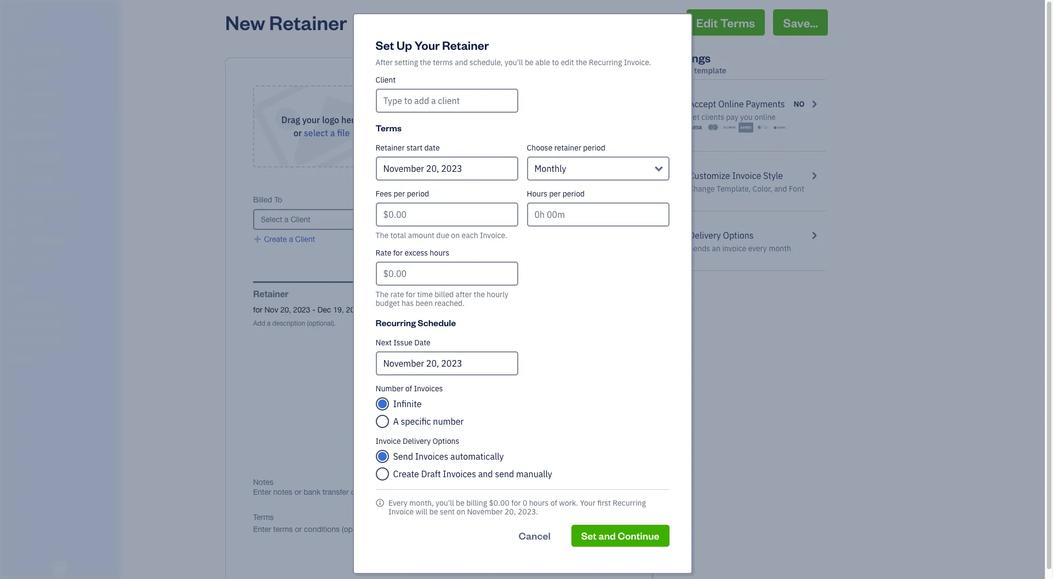 Task type: vqa. For each thing, say whether or not it's contained in the screenshot.
Sales Tax Summary Helps determine how much you owe the government in Sales Taxes's 'Tax'
no



Task type: describe. For each thing, give the bounding box(es) containing it.
1 horizontal spatial delivery
[[689, 230, 721, 241]]

invoice
[[723, 244, 747, 254]]

Reference Number text field
[[453, 239, 530, 248]]

color,
[[753, 184, 773, 194]]

visa image
[[689, 122, 704, 133]]

chevronright image for delivery options
[[809, 229, 820, 242]]

of inside every month, you'll be billing  $0.00 for 0 hours of work. your first recurring invoice will be sent on november 20, 2023.
[[551, 499, 557, 509]]

select
[[304, 128, 328, 139]]

rate
[[376, 248, 392, 258]]

Terms text field
[[253, 525, 625, 535]]

chart image
[[7, 235, 20, 246]]

payments
[[746, 99, 785, 110]]

invoice image
[[7, 110, 20, 121]]

retainer
[[555, 143, 582, 153]]

add a discount button
[[494, 368, 547, 378]]

set and continue button
[[572, 526, 670, 548]]

0 horizontal spatial invoice.
[[480, 231, 507, 241]]

main element
[[0, 0, 148, 580]]

period for hours per period
[[563, 189, 585, 199]]

a
[[393, 417, 399, 428]]

the for retainer
[[420, 58, 431, 67]]

invoice inside the invoice number 0000001
[[453, 196, 478, 204]]

customize invoice style
[[689, 170, 783, 181]]

mastercard image
[[706, 122, 721, 133]]

dec
[[318, 306, 331, 315]]

set up your retainer after setting the terms and schedule, you'll be able to edit the recurring invoice.
[[376, 37, 651, 67]]

work.
[[559, 499, 578, 509]]

pencil image
[[370, 305, 379, 315]]

create draft invoices and send manually
[[393, 469, 552, 480]]

20, inside every month, you'll be billing  $0.00 for 0 hours of work. your first recurring invoice will be sent on november 20, 2023.
[[505, 508, 516, 517]]

set up your retainer dialog
[[0, 0, 1045, 580]]

bank connections image
[[8, 337, 117, 345]]

Hours per period text field
[[527, 203, 670, 227]]

1 vertical spatial edit terms
[[379, 306, 415, 315]]

send
[[495, 469, 514, 480]]

a inside subtotal add a discount
[[510, 369, 514, 378]]

month
[[769, 244, 792, 254]]

plus image
[[253, 235, 262, 244]]

every
[[389, 499, 408, 509]]

time
[[417, 290, 433, 300]]

hours per period
[[527, 189, 585, 199]]

bank image
[[772, 122, 787, 133]]

and inside invoice delivery options option group
[[478, 469, 493, 480]]

pay
[[726, 112, 739, 122]]

on inside every month, you'll be billing  $0.00 for 0 hours of work. your first recurring invoice will be sent on november 20, 2023.
[[457, 508, 465, 517]]

number inside set up your retainer dialog
[[376, 384, 404, 394]]

hourly
[[487, 290, 509, 300]]

0 horizontal spatial due
[[371, 229, 385, 238]]

monthly
[[535, 163, 566, 174]]

clients
[[702, 112, 725, 122]]

number of invoices option group
[[376, 398, 670, 429]]

number inside the invoice number 0000001
[[480, 196, 507, 204]]

the rate for time billed after the hourly budget has been reached.
[[376, 290, 509, 309]]

up
[[397, 37, 412, 53]]

create a client
[[264, 235, 315, 244]]

1 horizontal spatial edit
[[697, 15, 718, 30]]

each
[[462, 231, 478, 241]]

continue
[[618, 530, 660, 543]]

total
[[391, 231, 406, 241]]

dashboard image
[[7, 48, 20, 59]]

money image
[[7, 214, 20, 225]]

of for date
[[389, 196, 396, 204]]

font
[[789, 184, 805, 194]]

invoices for of
[[414, 384, 443, 394]]

project image
[[7, 173, 20, 184]]

no
[[794, 99, 805, 109]]

let
[[689, 112, 700, 122]]

template,
[[717, 184, 751, 194]]

issue inside date of issue 11/20/2023
[[398, 196, 416, 204]]

report image
[[7, 256, 20, 267]]

payment image
[[7, 131, 20, 142]]

new
[[225, 9, 265, 35]]

setting
[[395, 58, 418, 67]]

amount for amount due
[[482, 443, 509, 452]]

Client text field
[[377, 90, 517, 112]]

1 vertical spatial date
[[387, 229, 403, 238]]

invoice inside option group
[[376, 437, 401, 447]]

(
[[605, 196, 607, 204]]

a specific number
[[393, 417, 464, 428]]

has
[[402, 299, 414, 309]]

amount due ( usd ) $0.00
[[560, 196, 625, 226]]

a for file
[[330, 128, 335, 139]]

specific
[[401, 417, 431, 428]]

retainer start date
[[376, 143, 440, 153]]

2 2023 from the left
[[346, 306, 363, 315]]

sends
[[689, 244, 710, 254]]

american express image
[[739, 122, 754, 133]]

0 vertical spatial on
[[451, 231, 460, 241]]

1 horizontal spatial options
[[723, 230, 754, 241]]

excess
[[405, 248, 428, 258]]

usd
[[607, 196, 623, 204]]

0 horizontal spatial be
[[429, 508, 438, 517]]

subtotal add a discount
[[494, 359, 547, 378]]

1 vertical spatial invoices
[[415, 452, 449, 463]]

the for time
[[474, 290, 485, 300]]

date
[[425, 143, 440, 153]]

and inside set up your retainer after setting the terms and schedule, you'll be able to edit the recurring invoice.
[[455, 58, 468, 67]]

2023.
[[518, 508, 538, 517]]

for nov 20, 2023 - dec 19, 2023
[[253, 306, 363, 315]]

edit
[[561, 58, 574, 67]]

first
[[598, 499, 611, 509]]

change
[[689, 184, 715, 194]]

choose
[[527, 143, 553, 153]]

able
[[536, 58, 550, 67]]

due date
[[371, 229, 403, 238]]

the for the total amount due on each invoice.
[[376, 231, 389, 241]]

to
[[552, 58, 559, 67]]

Start date in MM/DD/YYYY format text field
[[376, 157, 518, 181]]

cancel button for set
[[509, 526, 561, 548]]

$0.00 for every month, you'll be billing  $0.00 for 0 hours of work. your first recurring invoice will be sent on november 20, 2023.
[[489, 499, 510, 509]]

invoice up change template, color, and font
[[733, 170, 762, 181]]

)
[[623, 196, 625, 204]]

1 2023 from the left
[[293, 306, 310, 315]]

sent
[[440, 508, 455, 517]]

Retainer period field
[[527, 157, 670, 181]]

style
[[764, 170, 783, 181]]

infinite
[[393, 399, 422, 410]]

per for hours
[[550, 189, 561, 199]]

you'll inside every month, you'll be billing  $0.00 for 0 hours of work. your first recurring invoice will be sent on november 20, 2023.
[[436, 499, 454, 509]]

number of invoices
[[376, 384, 443, 394]]

1 vertical spatial recurring
[[376, 317, 416, 329]]

apple pay image
[[756, 122, 771, 133]]

info image
[[376, 499, 385, 508]]

rate
[[391, 290, 404, 300]]

billed to
[[253, 196, 282, 204]]

1 vertical spatial edit
[[379, 306, 392, 315]]

your inside set up your retainer after setting the terms and schedule, you'll be able to edit the recurring invoice.
[[415, 37, 440, 53]]

due for amount due
[[511, 443, 525, 452]]

invoice delivery options option group
[[371, 437, 674, 481]]

date inside date of issue 11/20/2023
[[371, 196, 387, 204]]

11/20/2023
[[371, 206, 410, 214]]

invoice. inside set up your retainer after setting the terms and schedule, you'll be able to edit the recurring invoice.
[[624, 58, 651, 67]]

set and continue
[[581, 530, 660, 543]]

fees per period
[[376, 189, 429, 199]]

per for fees
[[394, 189, 405, 199]]

amount
[[408, 231, 435, 241]]

hours inside every month, you'll be billing  $0.00 for 0 hours of work. your first recurring invoice will be sent on november 20, 2023.
[[529, 499, 549, 509]]

and inside 'button'
[[599, 530, 616, 543]]

billed
[[253, 196, 272, 204]]

team members image
[[8, 301, 117, 310]]

19,
[[333, 306, 344, 315]]

Rate for excess hours text field
[[376, 262, 518, 286]]

rate for excess hours
[[376, 248, 450, 258]]

reference
[[453, 229, 488, 238]]

settings for this template
[[666, 50, 727, 76]]

2 horizontal spatial the
[[576, 58, 587, 67]]

terms
[[433, 58, 453, 67]]

this
[[679, 66, 693, 76]]

chevronright image for no
[[809, 98, 820, 111]]

recurring inside every month, you'll be billing  $0.00 for 0 hours of work. your first recurring invoice will be sent on november 20, 2023.
[[613, 499, 646, 509]]

accept
[[689, 99, 717, 110]]

delivery inside option group
[[403, 437, 431, 447]]



Task type: locate. For each thing, give the bounding box(es) containing it.
edit terms button for new retainer
[[687, 9, 765, 36]]

due inside amount due ( usd ) $0.00
[[589, 196, 603, 204]]

0000001 button
[[453, 205, 534, 215]]

invoices up infinite
[[414, 384, 443, 394]]

of up "11/20/2023"
[[389, 196, 396, 204]]

0 horizontal spatial a
[[289, 235, 293, 244]]

and down style
[[774, 184, 787, 194]]

due left (
[[589, 196, 603, 204]]

1 vertical spatial hours
[[529, 499, 549, 509]]

0
[[523, 499, 528, 509]]

billing
[[467, 499, 487, 509]]

1 vertical spatial you'll
[[436, 499, 454, 509]]

billed
[[435, 290, 454, 300]]

invoice down a
[[376, 437, 401, 447]]

client image
[[7, 69, 20, 79]]

and right terms on the left top of page
[[455, 58, 468, 67]]

cancel for edit
[[632, 15, 670, 30]]

invoice.
[[624, 58, 651, 67], [480, 231, 507, 241]]

chevronright image for customize invoice style
[[809, 169, 820, 183]]

1 vertical spatial cancel
[[519, 530, 551, 543]]

a for client
[[289, 235, 293, 244]]

cancel for set
[[519, 530, 551, 543]]

of inside date of issue 11/20/2023
[[389, 196, 396, 204]]

1 vertical spatial the
[[376, 290, 389, 300]]

1 horizontal spatial edit terms
[[697, 15, 755, 30]]

0 horizontal spatial hours
[[430, 248, 450, 258]]

your left the first
[[580, 499, 596, 509]]

number up infinite
[[376, 384, 404, 394]]

$0.00
[[576, 203, 625, 226], [489, 499, 510, 509]]

1 vertical spatial 20,
[[505, 508, 516, 517]]

recurring schedule
[[376, 317, 456, 329]]

1 per from the left
[[394, 189, 405, 199]]

of for number
[[406, 384, 412, 394]]

0 horizontal spatial set
[[376, 37, 394, 53]]

the left total
[[376, 231, 389, 241]]

delivery up sends
[[689, 230, 721, 241]]

1 horizontal spatial the
[[474, 290, 485, 300]]

invoice left will on the bottom of the page
[[389, 508, 414, 517]]

0 horizontal spatial edit terms
[[379, 306, 415, 315]]

a right plus image
[[289, 235, 293, 244]]

0 vertical spatial your
[[415, 37, 440, 53]]

1 horizontal spatial cancel button
[[622, 9, 680, 36]]

0 vertical spatial invoices
[[414, 384, 443, 394]]

date inside set up your retainer dialog
[[415, 338, 431, 348]]

expense image
[[7, 152, 20, 163]]

2 per from the left
[[550, 189, 561, 199]]

of
[[389, 196, 396, 204], [406, 384, 412, 394], [551, 499, 557, 509]]

amount up the send
[[482, 443, 509, 452]]

0 vertical spatial the
[[376, 231, 389, 241]]

every
[[749, 244, 767, 254]]

the total amount due on each invoice.
[[376, 231, 507, 241]]

subtotal
[[518, 359, 547, 368]]

a inside 'create a client' button
[[289, 235, 293, 244]]

$0.00 for amount due ( usd ) $0.00
[[576, 203, 625, 226]]

draft
[[421, 469, 441, 480]]

1 horizontal spatial cancel
[[632, 15, 670, 30]]

0000001
[[453, 206, 483, 214]]

and left continue
[[599, 530, 616, 543]]

1 horizontal spatial client
[[376, 75, 396, 85]]

your inside every month, you'll be billing  $0.00 for 0 hours of work. your first recurring invoice will be sent on november 20, 2023.
[[580, 499, 596, 509]]

set
[[376, 37, 394, 53], [581, 530, 597, 543]]

1 horizontal spatial be
[[456, 499, 465, 509]]

invoices
[[414, 384, 443, 394], [415, 452, 449, 463], [443, 469, 476, 480]]

per right hours
[[550, 189, 561, 199]]

been
[[416, 299, 433, 309]]

2 horizontal spatial of
[[551, 499, 557, 509]]

0 horizontal spatial amount
[[482, 443, 509, 452]]

1 vertical spatial client
[[295, 235, 315, 244]]

accept online payments
[[689, 99, 785, 110]]

0 vertical spatial issue
[[398, 196, 416, 204]]

0 horizontal spatial your
[[415, 37, 440, 53]]

invoices down send invoices automatically
[[443, 469, 476, 480]]

for inside the rate for time billed after the hourly budget has been reached.
[[406, 290, 416, 300]]

on right sent
[[457, 508, 465, 517]]

retainer inside set up your retainer after setting the terms and schedule, you'll be able to edit the recurring invoice.
[[442, 37, 489, 53]]

add
[[494, 369, 508, 378]]

start
[[407, 143, 423, 153]]

an
[[712, 244, 721, 254]]

pwau
[[9, 10, 34, 21]]

recurring
[[589, 58, 622, 67], [376, 317, 416, 329], [613, 499, 646, 509]]

$0.00 inside amount due ( usd ) $0.00
[[576, 203, 625, 226]]

edit terms down rate
[[379, 306, 415, 315]]

1 vertical spatial $0.00
[[489, 499, 510, 509]]

cancel button down 2023. in the bottom of the page
[[509, 526, 561, 548]]

1 vertical spatial cancel button
[[509, 526, 561, 548]]

the right after
[[474, 290, 485, 300]]

0 horizontal spatial you'll
[[436, 499, 454, 509]]

date down recurring schedule
[[415, 338, 431, 348]]

0 vertical spatial $0.00
[[576, 203, 625, 226]]

the for the rate for time billed after the hourly budget has been reached.
[[376, 290, 389, 300]]

0 vertical spatial invoice.
[[624, 58, 651, 67]]

automatically
[[451, 452, 504, 463]]

1 horizontal spatial $0.00
[[576, 203, 625, 226]]

issue right "next"
[[394, 338, 413, 348]]

you
[[741, 112, 753, 122]]

be inside set up your retainer after setting the terms and schedule, you'll be able to edit the recurring invoice.
[[525, 58, 534, 67]]

0 vertical spatial chevronright image
[[809, 98, 820, 111]]

period up the 'retainer period' field
[[583, 143, 606, 153]]

0 horizontal spatial edit
[[379, 306, 392, 315]]

0 horizontal spatial number
[[376, 384, 404, 394]]

0 vertical spatial of
[[389, 196, 396, 204]]

invoice inside every month, you'll be billing  $0.00 for 0 hours of work. your first recurring invoice will be sent on november 20, 2023.
[[389, 508, 414, 517]]

1 horizontal spatial 20,
[[505, 508, 516, 517]]

be right sent
[[456, 499, 465, 509]]

apps image
[[8, 284, 117, 293]]

0 vertical spatial set
[[376, 37, 394, 53]]

2 vertical spatial of
[[551, 499, 557, 509]]

1 vertical spatial delivery
[[403, 437, 431, 447]]

edit terms button
[[687, 9, 765, 36], [370, 305, 415, 315]]

invoices for draft
[[443, 469, 476, 480]]

terms
[[721, 15, 755, 30], [376, 122, 402, 134], [394, 306, 415, 315], [253, 514, 274, 522]]

2023 left -
[[293, 306, 310, 315]]

1 vertical spatial amount
[[482, 443, 509, 452]]

Add a description (optional). text field
[[253, 320, 513, 328]]

1 horizontal spatial hours
[[529, 499, 549, 509]]

1 horizontal spatial your
[[580, 499, 596, 509]]

1 horizontal spatial number
[[480, 196, 507, 204]]

set up after at the top of page
[[376, 37, 394, 53]]

2 vertical spatial date
[[415, 338, 431, 348]]

0 vertical spatial create
[[264, 235, 287, 244]]

0 horizontal spatial edit terms button
[[370, 305, 415, 315]]

20,
[[281, 306, 291, 315], [505, 508, 516, 517]]

1 vertical spatial number
[[376, 384, 404, 394]]

invoice up 0000001
[[453, 196, 478, 204]]

the left terms on the left top of page
[[420, 58, 431, 67]]

freshbooks image
[[52, 562, 69, 576]]

edit up add a description (optional). text field
[[379, 306, 392, 315]]

0 horizontal spatial 20,
[[281, 306, 291, 315]]

cancel
[[632, 15, 670, 30], [519, 530, 551, 543]]

delivery
[[689, 230, 721, 241], [403, 437, 431, 447]]

0 horizontal spatial the
[[420, 58, 431, 67]]

create inside button
[[264, 235, 287, 244]]

3 chevronright image from the top
[[809, 229, 820, 242]]

1 the from the top
[[376, 231, 389, 241]]

0 vertical spatial cancel button
[[622, 9, 680, 36]]

invoice. left for at the right
[[624, 58, 651, 67]]

1 vertical spatial invoice.
[[480, 231, 507, 241]]

2 chevronright image from the top
[[809, 169, 820, 183]]

20, right nov
[[281, 306, 291, 315]]

2 horizontal spatial a
[[510, 369, 514, 378]]

1 horizontal spatial 2023
[[346, 306, 363, 315]]

1 horizontal spatial amount
[[560, 196, 587, 204]]

create right plus image
[[264, 235, 287, 244]]

set for and
[[581, 530, 597, 543]]

a left file
[[330, 128, 335, 139]]

timer image
[[7, 194, 20, 204]]

period for choose retainer period
[[583, 143, 606, 153]]

cancel button for edit
[[622, 9, 680, 36]]

after
[[456, 290, 472, 300]]

0 vertical spatial 20,
[[281, 306, 291, 315]]

2 the from the top
[[376, 290, 389, 300]]

every month, you'll be billing  $0.00 for 0 hours of work. your first recurring invoice will be sent on november 20, 2023.
[[389, 499, 646, 517]]

settings image
[[8, 354, 117, 363]]

you'll right schedule,
[[505, 58, 523, 67]]

1 vertical spatial of
[[406, 384, 412, 394]]

1 horizontal spatial set
[[581, 530, 597, 543]]

1 horizontal spatial create
[[393, 469, 419, 480]]

0 horizontal spatial of
[[389, 196, 396, 204]]

options up sends an invoice every month
[[723, 230, 754, 241]]

edit terms
[[697, 15, 755, 30], [379, 306, 415, 315]]

date
[[371, 196, 387, 204], [387, 229, 403, 238], [415, 338, 431, 348]]

cancel up settings
[[632, 15, 670, 30]]

0 vertical spatial client
[[376, 75, 396, 85]]

2023 right 19,
[[346, 306, 363, 315]]

number
[[433, 417, 464, 428]]

invoice
[[733, 170, 762, 181], [453, 196, 478, 204], [376, 437, 401, 447], [389, 508, 414, 517]]

2 horizontal spatial be
[[525, 58, 534, 67]]

cancel button up settings
[[622, 9, 680, 36]]

2 vertical spatial due
[[511, 443, 525, 452]]

the right edit
[[576, 58, 587, 67]]

amount for amount due ( usd ) $0.00
[[560, 196, 587, 204]]

period
[[583, 143, 606, 153], [407, 189, 429, 199], [563, 189, 585, 199]]

1 horizontal spatial edit terms button
[[687, 9, 765, 36]]

2 vertical spatial invoices
[[443, 469, 476, 480]]

recurring right the first
[[613, 499, 646, 509]]

for inside every month, you'll be billing  $0.00 for 0 hours of work. your first recurring invoice will be sent on november 20, 2023.
[[512, 499, 521, 509]]

period up '11/20/2023' button
[[407, 189, 429, 199]]

options
[[723, 230, 754, 241], [433, 437, 460, 447]]

create for create draft invoices and send manually
[[393, 469, 419, 480]]

client inside button
[[295, 235, 315, 244]]

cancel button inside set up your retainer dialog
[[509, 526, 561, 548]]

1 vertical spatial options
[[433, 437, 460, 447]]

change template, color, and font
[[689, 184, 805, 194]]

date up rate
[[387, 229, 403, 238]]

on right due
[[451, 231, 460, 241]]

recurring down budget
[[376, 317, 416, 329]]

hours right 0
[[529, 499, 549, 509]]

0 vertical spatial amount
[[560, 196, 587, 204]]

settings
[[666, 50, 711, 65]]

1 vertical spatial create
[[393, 469, 419, 480]]

set for up
[[376, 37, 394, 53]]

of left work.
[[551, 499, 557, 509]]

$0.00 inside every month, you'll be billing  $0.00 for 0 hours of work. your first recurring invoice will be sent on november 20, 2023.
[[489, 499, 510, 509]]

nov
[[265, 306, 278, 315]]

issue
[[398, 196, 416, 204], [394, 338, 413, 348]]

1 chevronright image from the top
[[809, 98, 820, 111]]

your right up at left
[[415, 37, 440, 53]]

sends an invoice every month
[[689, 244, 792, 254]]

0 horizontal spatial cancel button
[[509, 526, 561, 548]]

you'll inside set up your retainer after setting the terms and schedule, you'll be able to edit the recurring invoice.
[[505, 58, 523, 67]]

issue inside set up your retainer dialog
[[394, 338, 413, 348]]

template
[[695, 66, 727, 76]]

-
[[313, 306, 316, 315]]

cancel inside set up your retainer dialog
[[519, 530, 551, 543]]

recurring inside set up your retainer after setting the terms and schedule, you'll be able to edit the recurring invoice.
[[589, 58, 622, 67]]

estimate image
[[7, 89, 20, 100]]

the inside the rate for time billed after the hourly budget has been reached.
[[376, 290, 389, 300]]

2 vertical spatial chevronright image
[[809, 229, 820, 242]]

1 horizontal spatial per
[[550, 189, 561, 199]]

1 vertical spatial edit terms button
[[370, 305, 415, 315]]

options up send invoices automatically
[[433, 437, 460, 447]]

after
[[376, 58, 393, 67]]

invoice number 0000001
[[453, 196, 507, 214]]

20, left 0
[[505, 508, 516, 517]]

0 vertical spatial a
[[330, 128, 335, 139]]

of up infinite
[[406, 384, 412, 394]]

create for create a client
[[264, 235, 287, 244]]

retainer
[[269, 9, 347, 35], [442, 37, 489, 53], [376, 143, 405, 153], [253, 289, 289, 299]]

be left able
[[525, 58, 534, 67]]

options inside option group
[[433, 437, 460, 447]]

invoices up draft
[[415, 452, 449, 463]]

0 vertical spatial edit
[[697, 15, 718, 30]]

create inside invoice delivery options option group
[[393, 469, 419, 480]]

0 vertical spatial delivery
[[689, 230, 721, 241]]

pwau owner
[[9, 10, 34, 30]]

0 horizontal spatial client
[[295, 235, 315, 244]]

issue up '11/20/2023' button
[[398, 196, 416, 204]]

for
[[666, 66, 678, 76]]

amount left (
[[560, 196, 587, 204]]

be right will on the bottom of the page
[[429, 508, 438, 517]]

edit terms up settings for this template
[[697, 15, 755, 30]]

the
[[420, 58, 431, 67], [576, 58, 587, 67], [474, 290, 485, 300]]

Notes text field
[[253, 488, 625, 498]]

set inside 'set and continue' 'button'
[[581, 530, 597, 543]]

you'll
[[505, 58, 523, 67], [436, 499, 454, 509]]

1 vertical spatial set
[[581, 530, 597, 543]]

client down after at the top of page
[[376, 75, 396, 85]]

1 vertical spatial your
[[580, 499, 596, 509]]

Fees per period text field
[[376, 203, 518, 227]]

client inside set up your retainer dialog
[[376, 75, 396, 85]]

period for fees per period
[[407, 189, 429, 199]]

set inside set up your retainer after setting the terms and schedule, you'll be able to edit the recurring invoice.
[[376, 37, 394, 53]]

1 horizontal spatial invoice.
[[624, 58, 651, 67]]

items and services image
[[8, 319, 117, 328]]

per right fees
[[394, 189, 405, 199]]

1 vertical spatial chevronright image
[[809, 169, 820, 183]]

set left continue
[[581, 530, 597, 543]]

amount due
[[482, 443, 525, 452]]

due for amount due ( usd ) $0.00
[[589, 196, 603, 204]]

0 horizontal spatial $0.00
[[489, 499, 510, 509]]

the left rate
[[376, 290, 389, 300]]

chevronright image
[[809, 98, 820, 111], [809, 169, 820, 183], [809, 229, 820, 242]]

terms inside set up your retainer dialog
[[376, 122, 402, 134]]

delivery down specific
[[403, 437, 431, 447]]

edit terms button down rate
[[370, 305, 415, 315]]

1 horizontal spatial you'll
[[505, 58, 523, 67]]

edit up settings
[[697, 15, 718, 30]]

save…
[[784, 15, 818, 30]]

you'll down notes text box
[[436, 499, 454, 509]]

month,
[[410, 499, 434, 509]]

amount inside amount due ( usd ) $0.00
[[560, 196, 587, 204]]

recurring right edit
[[589, 58, 622, 67]]

invoice. right each
[[480, 231, 507, 241]]

cancel down 2023. in the bottom of the page
[[519, 530, 551, 543]]

1 vertical spatial issue
[[394, 338, 413, 348]]

edit terms button up settings for this template
[[687, 9, 765, 36]]

0 horizontal spatial options
[[433, 437, 460, 447]]

0 vertical spatial options
[[723, 230, 754, 241]]

customize
[[689, 170, 731, 181]]

the inside the rate for time billed after the hourly budget has been reached.
[[474, 290, 485, 300]]

1 vertical spatial due
[[371, 229, 385, 238]]

hours down the total amount due on each invoice. at top left
[[430, 248, 450, 258]]

due up the send
[[511, 443, 525, 452]]

1 horizontal spatial due
[[511, 443, 525, 452]]

date up "11/20/2023"
[[371, 196, 387, 204]]

a right add
[[510, 369, 514, 378]]

create down the send in the left of the page
[[393, 469, 419, 480]]

1 vertical spatial on
[[457, 508, 465, 517]]

date of issue 11/20/2023
[[371, 196, 416, 214]]

2023
[[293, 306, 310, 315], [346, 306, 363, 315]]

discover image
[[723, 122, 737, 133]]

edit terms button for retainer
[[370, 305, 415, 315]]

0 vertical spatial hours
[[430, 248, 450, 258]]

0 vertical spatial recurring
[[589, 58, 622, 67]]

reached.
[[435, 299, 465, 309]]

client right plus image
[[295, 235, 315, 244]]

notes
[[253, 479, 274, 487]]

0 horizontal spatial create
[[264, 235, 287, 244]]

owner
[[9, 22, 29, 30]]

due up rate
[[371, 229, 385, 238]]

Invoice issue date in MM/DD/YYYY format text field
[[376, 352, 518, 376]]

hours
[[527, 189, 548, 199]]

number up 0000001 button
[[480, 196, 507, 204]]

2 horizontal spatial due
[[589, 196, 603, 204]]

invoice delivery options
[[376, 437, 460, 447]]

and left the send
[[478, 469, 493, 480]]

period up hours per period text box
[[563, 189, 585, 199]]

discount
[[516, 369, 547, 378]]

budget
[[376, 299, 400, 309]]

will
[[416, 508, 428, 517]]

on
[[451, 231, 460, 241], [457, 508, 465, 517]]

0 horizontal spatial delivery
[[403, 437, 431, 447]]



